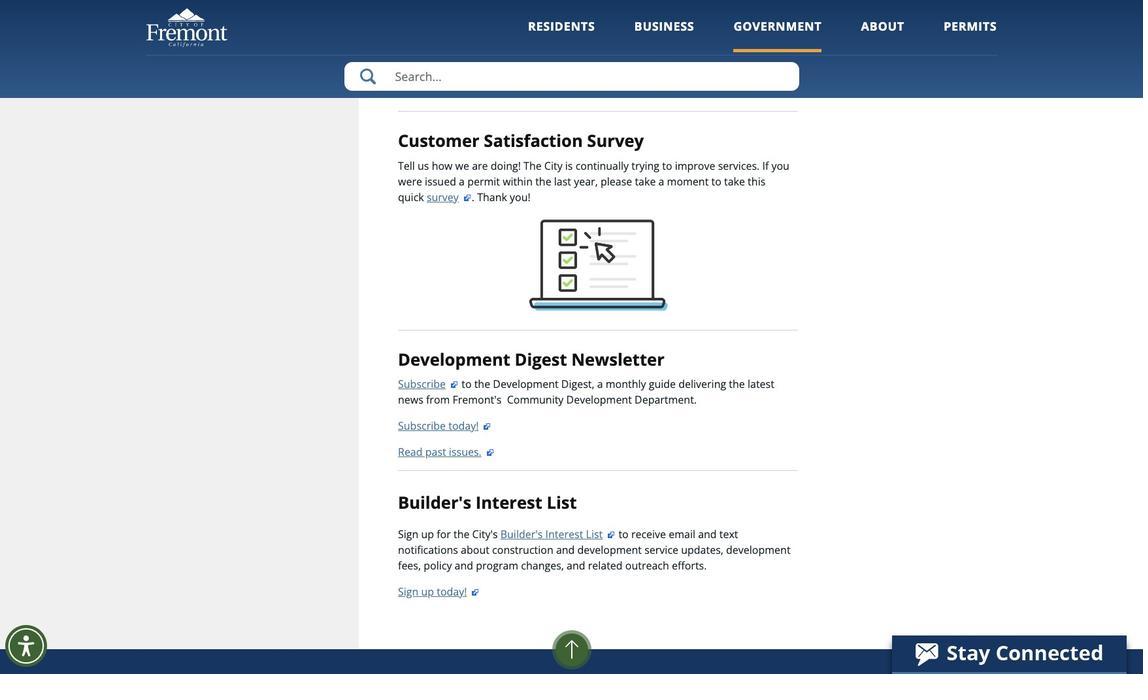 Task type: locate. For each thing, give the bounding box(es) containing it.
records request webpage link
[[505, 7, 634, 22]]

Search text field
[[344, 62, 799, 91]]

the down city
[[535, 174, 551, 189]]

1 horizontal spatial builder's
[[501, 527, 543, 542]]

0 horizontal spatial visit
[[436, 7, 455, 22]]

to down the "improve"
[[712, 174, 722, 189]]

subscribe
[[398, 377, 446, 392], [398, 419, 446, 434]]

service
[[645, 543, 679, 557]]

fees
[[398, 54, 435, 77], [520, 83, 542, 97]]

how right "on"
[[493, 0, 513, 6]]

builder's up for
[[398, 492, 471, 515]]

2 for from the top
[[398, 83, 414, 97]]

the inside tell us how we are doing! the city is continually trying to improve services. if you were issued a permit within the last year, please take a moment to take this quick
[[535, 174, 551, 189]]

2 horizontal spatial .
[[634, 7, 636, 22]]

0 horizontal spatial how
[[432, 159, 453, 173]]

a inside to the development digest, a monthly guide delivering the latest news from fremont's  community development department.
[[597, 377, 603, 392]]

builder's interest list
[[398, 492, 577, 515]]

quick
[[398, 190, 424, 204]]

0 vertical spatial builder's
[[398, 492, 471, 515]]

0 vertical spatial up
[[421, 527, 434, 542]]

0 vertical spatial interest
[[476, 492, 543, 515]]

you!
[[510, 190, 531, 204]]

government link
[[734, 18, 822, 52]]

. down plan
[[634, 7, 636, 22]]

1 subscribe from the top
[[398, 377, 446, 392]]

0 horizontal spatial take
[[635, 174, 656, 189]]

and left related
[[567, 559, 585, 573]]

2 sign from the top
[[398, 585, 419, 599]]

1 horizontal spatial list
[[586, 527, 603, 542]]

how inside tell us how we are doing! the city is continually trying to improve services. if you were issued a permit within the last year, please take a moment to take this quick
[[432, 159, 453, 173]]

interest up changes,
[[546, 527, 583, 542]]

guide
[[649, 377, 676, 392]]

development up subscribe link
[[398, 348, 510, 371]]

0 vertical spatial subscribe
[[398, 377, 446, 392]]

to inside for information on how to request permit and plan records and use the self-help center, visit the city's
[[516, 0, 526, 6]]

list up builder's interest list link on the bottom of page
[[547, 492, 577, 515]]

city
[[544, 159, 563, 173]]

1 sign from the top
[[398, 527, 419, 542]]

0 horizontal spatial permit
[[467, 174, 500, 189]]

0 vertical spatial visit
[[436, 7, 455, 22]]

0 horizontal spatial fees
[[398, 54, 435, 77]]

development down text
[[726, 543, 791, 557]]

1 up from the top
[[421, 527, 434, 542]]

webpage
[[590, 7, 634, 22]]

0 vertical spatial .
[[634, 7, 636, 22]]

to left receive
[[619, 527, 629, 542]]

up
[[421, 527, 434, 542], [421, 585, 434, 599]]

customer
[[398, 129, 480, 152]]

about link
[[861, 18, 905, 52]]

fees,
[[398, 559, 421, 573]]

for inside for information on how to request permit and plan records and use the self-help center, visit the city's
[[398, 0, 414, 6]]

visit left fees link at the left top
[[498, 83, 517, 97]]

email
[[669, 527, 696, 542]]

0 vertical spatial city's
[[477, 7, 502, 22]]

a right "digest," at bottom
[[597, 377, 603, 392]]

. inside "fees for fee information, visit fees ."
[[542, 83, 545, 97]]

1 vertical spatial how
[[432, 159, 453, 173]]

visit
[[436, 7, 455, 22], [498, 83, 517, 97]]

1 horizontal spatial take
[[724, 174, 745, 189]]

development up community
[[493, 377, 559, 392]]

subscribe up news
[[398, 377, 446, 392]]

subscribe today!
[[398, 419, 479, 434]]

stay connected image
[[892, 636, 1126, 673]]

2 subscribe from the top
[[398, 419, 446, 434]]

0 vertical spatial development
[[398, 348, 510, 371]]

a down we
[[459, 174, 465, 189]]

a down "trying"
[[659, 174, 664, 189]]

to up records
[[516, 0, 526, 6]]

1 vertical spatial sign
[[398, 585, 419, 599]]

continually
[[576, 159, 629, 173]]

up down policy
[[421, 585, 434, 599]]

development digest newsletter
[[398, 348, 665, 371]]

1 horizontal spatial fees
[[520, 83, 542, 97]]

receive
[[631, 527, 666, 542]]

permit down are
[[467, 174, 500, 189]]

and down about
[[455, 559, 473, 573]]

how up issued
[[432, 159, 453, 173]]

read
[[398, 445, 423, 460]]

past
[[425, 445, 446, 460]]

0 horizontal spatial .
[[472, 190, 475, 204]]

1 vertical spatial subscribe
[[398, 419, 446, 434]]

subscribe down news
[[398, 419, 446, 434]]

1 vertical spatial interest
[[546, 527, 583, 542]]

to
[[516, 0, 526, 6], [662, 159, 672, 173], [712, 174, 722, 189], [462, 377, 472, 392], [619, 527, 629, 542]]

and up webpage
[[604, 0, 623, 6]]

department.
[[635, 393, 697, 407]]

efforts.
[[672, 559, 707, 573]]

up up notifications
[[421, 527, 434, 542]]

plan
[[626, 0, 647, 6]]

permit up records request webpage .
[[569, 0, 602, 6]]

related
[[588, 559, 623, 573]]

interest up sign up for the city's builder's interest list
[[476, 492, 543, 515]]

1 vertical spatial permit
[[467, 174, 500, 189]]

development down "digest," at bottom
[[566, 393, 632, 407]]

0 vertical spatial sign
[[398, 527, 419, 542]]

0 vertical spatial how
[[493, 0, 513, 6]]

for up center,
[[398, 0, 414, 6]]

0 vertical spatial permit
[[569, 0, 602, 6]]

sign down 'fees,'
[[398, 585, 419, 599]]

fee
[[417, 83, 432, 97]]

the down information at the left top of page
[[458, 7, 474, 22]]

2 up from the top
[[421, 585, 434, 599]]

sign up for the city's builder's interest list
[[398, 527, 603, 542]]

within
[[503, 174, 533, 189]]

. left thank
[[472, 190, 475, 204]]

1 horizontal spatial permit
[[569, 0, 602, 6]]

sign up notifications
[[398, 527, 419, 542]]

1 vertical spatial list
[[586, 527, 603, 542]]

development up related
[[578, 543, 642, 557]]

sign
[[398, 527, 419, 542], [398, 585, 419, 599]]

fees up satisfaction
[[520, 83, 542, 97]]

the right subscribe link
[[474, 377, 490, 392]]

1 horizontal spatial how
[[493, 0, 513, 6]]

take down services.
[[724, 174, 745, 189]]

today! up issues.
[[449, 419, 479, 434]]

city's down "on"
[[477, 7, 502, 22]]

to right subscribe link
[[462, 377, 472, 392]]

development
[[578, 543, 642, 557], [726, 543, 791, 557]]

1 vertical spatial .
[[542, 83, 545, 97]]

2 vertical spatial development
[[566, 393, 632, 407]]

. up satisfaction
[[542, 83, 545, 97]]

0 vertical spatial list
[[547, 492, 577, 515]]

take down "trying"
[[635, 174, 656, 189]]

1 horizontal spatial .
[[542, 83, 545, 97]]

the right use
[[731, 0, 747, 6]]

last
[[554, 174, 571, 189]]

to inside to the development digest, a monthly guide delivering the latest news from fremont's  community development department.
[[462, 377, 472, 392]]

doing!
[[491, 159, 521, 173]]

is
[[565, 159, 573, 173]]

a
[[459, 174, 465, 189], [659, 174, 664, 189], [597, 377, 603, 392]]

for left fee
[[398, 83, 414, 97]]

how
[[493, 0, 513, 6], [432, 159, 453, 173]]

visit down information at the left top of page
[[436, 7, 455, 22]]

city's
[[477, 7, 502, 22], [472, 527, 498, 542]]

1 for from the top
[[398, 0, 414, 6]]

residents link
[[528, 18, 595, 52]]

0 vertical spatial for
[[398, 0, 414, 6]]

1 horizontal spatial visit
[[498, 83, 517, 97]]

0 horizontal spatial development
[[578, 543, 642, 557]]

city's inside for information on how to request permit and plan records and use the self-help center, visit the city's
[[477, 7, 502, 22]]

are
[[472, 159, 488, 173]]

list up related
[[586, 527, 603, 542]]

1 horizontal spatial a
[[597, 377, 603, 392]]

1 take from the left
[[635, 174, 656, 189]]

1 vertical spatial visit
[[498, 83, 517, 97]]

visit inside for information on how to request permit and plan records and use the self-help center, visit the city's
[[436, 7, 455, 22]]

1 vertical spatial for
[[398, 83, 414, 97]]

today! down policy
[[437, 585, 467, 599]]

city's up about
[[472, 527, 498, 542]]

were
[[398, 174, 422, 189]]

to right "trying"
[[662, 159, 672, 173]]

1 vertical spatial up
[[421, 585, 434, 599]]

interest
[[476, 492, 543, 515], [546, 527, 583, 542]]

on
[[477, 0, 490, 6]]

builder's up construction
[[501, 527, 543, 542]]

development
[[398, 348, 510, 371], [493, 377, 559, 392], [566, 393, 632, 407]]

today!
[[449, 419, 479, 434], [437, 585, 467, 599]]

records
[[505, 7, 544, 22]]

builder's
[[398, 492, 471, 515], [501, 527, 543, 542]]

issued
[[425, 174, 456, 189]]

1 horizontal spatial development
[[726, 543, 791, 557]]

business link
[[634, 18, 695, 52]]

for
[[398, 0, 414, 6], [398, 83, 414, 97]]

fees up fee
[[398, 54, 435, 77]]

center,
[[398, 7, 434, 22]]

tell us how we are doing! the city is continually trying to improve services. if you were issued a permit within the last year, please take a moment to take this quick
[[398, 159, 790, 204]]



Task type: describe. For each thing, give the bounding box(es) containing it.
read past issues.
[[398, 445, 482, 460]]

1 vertical spatial development
[[493, 377, 559, 392]]

permits
[[944, 18, 997, 34]]

subscribe link
[[398, 377, 459, 392]]

digest,
[[561, 377, 595, 392]]

use
[[711, 0, 728, 6]]

you
[[772, 159, 790, 173]]

0 vertical spatial today!
[[449, 419, 479, 434]]

1 horizontal spatial interest
[[546, 527, 583, 542]]

news
[[398, 393, 423, 407]]

we
[[455, 159, 469, 173]]

issues.
[[449, 445, 482, 460]]

satisfaction
[[484, 129, 583, 152]]

help
[[771, 0, 793, 6]]

1 vertical spatial city's
[[472, 527, 498, 542]]

for inside "fees for fee information, visit fees ."
[[398, 83, 414, 97]]

text
[[720, 527, 738, 542]]

survey link
[[427, 190, 472, 204]]

fees for fee information, visit fees .
[[398, 54, 545, 97]]

monthly
[[606, 377, 646, 392]]

up for for
[[421, 527, 434, 542]]

thank
[[477, 190, 507, 204]]

if
[[762, 159, 769, 173]]

construction
[[492, 543, 553, 557]]

for information on how to request permit and plan records and use the self-help center, visit the city's
[[398, 0, 793, 22]]

about
[[861, 18, 905, 34]]

permit inside tell us how we are doing! the city is continually trying to improve services. if you were issued a permit within the last year, please take a moment to take this quick
[[467, 174, 500, 189]]

updates,
[[681, 543, 724, 557]]

changes,
[[521, 559, 564, 573]]

government
[[734, 18, 822, 34]]

2 vertical spatial .
[[472, 190, 475, 204]]

2 take from the left
[[724, 174, 745, 189]]

survey
[[427, 190, 459, 204]]

request
[[529, 0, 566, 6]]

from
[[426, 393, 450, 407]]

moment
[[667, 174, 709, 189]]

to the development digest, a monthly guide delivering the latest news from fremont's  community development department.
[[398, 377, 775, 407]]

1 vertical spatial today!
[[437, 585, 467, 599]]

and down builder's interest list link on the bottom of page
[[556, 543, 575, 557]]

visit inside "fees for fee information, visit fees ."
[[498, 83, 517, 97]]

to inside to receive email and text notifications about construction and development service updates, development fees, policy and program changes, and related outreach efforts.
[[619, 527, 629, 542]]

self-
[[750, 0, 771, 6]]

policy
[[424, 559, 452, 573]]

sign for sign up today!
[[398, 585, 419, 599]]

business
[[634, 18, 695, 34]]

read past issues. link
[[398, 445, 495, 460]]

and up updates,
[[698, 527, 717, 542]]

outreach
[[625, 559, 669, 573]]

0 horizontal spatial builder's
[[398, 492, 471, 515]]

improve
[[675, 159, 715, 173]]

the left latest
[[729, 377, 745, 392]]

information,
[[435, 83, 495, 97]]

and left use
[[690, 0, 708, 6]]

0 horizontal spatial a
[[459, 174, 465, 189]]

1 vertical spatial builder's
[[501, 527, 543, 542]]

permit inside for information on how to request permit and plan records and use the self-help center, visit the city's
[[569, 0, 602, 6]]

online survey image
[[525, 215, 672, 317]]

records
[[650, 0, 687, 6]]

trying
[[632, 159, 660, 173]]

customer satisfaction survey
[[398, 129, 644, 152]]

information
[[417, 0, 474, 6]]

this
[[748, 174, 766, 189]]

how inside for information on how to request permit and plan records and use the self-help center, visit the city's
[[493, 0, 513, 6]]

builder's interest list link
[[501, 527, 616, 542]]

services.
[[718, 159, 760, 173]]

please
[[601, 174, 632, 189]]

community
[[507, 393, 564, 407]]

the
[[524, 159, 542, 173]]

sign for sign up for the city's builder's interest list
[[398, 527, 419, 542]]

up for today!
[[421, 585, 434, 599]]

latest
[[748, 377, 775, 392]]

2 horizontal spatial a
[[659, 174, 664, 189]]

fees link
[[520, 83, 542, 97]]

notifications
[[398, 543, 458, 557]]

. thank you!
[[472, 190, 531, 204]]

1 development from the left
[[578, 543, 642, 557]]

year,
[[574, 174, 598, 189]]

subscribe today! link
[[398, 419, 492, 434]]

2 development from the left
[[726, 543, 791, 557]]

us
[[418, 159, 429, 173]]

subscribe for subscribe link
[[398, 377, 446, 392]]

residents
[[528, 18, 595, 34]]

digest
[[515, 348, 567, 371]]

subscribe for subscribe today!
[[398, 419, 446, 434]]

tell
[[398, 159, 415, 173]]

newsletter
[[572, 348, 665, 371]]

sign up today! link
[[398, 585, 480, 599]]

about
[[461, 543, 490, 557]]

request
[[547, 7, 587, 22]]

survey
[[587, 129, 644, 152]]

permits link
[[944, 18, 997, 52]]

records request webpage .
[[505, 7, 636, 22]]

0 horizontal spatial list
[[547, 492, 577, 515]]

sign up today!
[[398, 585, 467, 599]]

for
[[437, 527, 451, 542]]

0 horizontal spatial interest
[[476, 492, 543, 515]]

0 vertical spatial fees
[[398, 54, 435, 77]]

program
[[476, 559, 518, 573]]

the right for
[[454, 527, 470, 542]]

to receive email and text notifications about construction and development service updates, development fees, policy and program changes, and related outreach efforts.
[[398, 527, 791, 573]]

1 vertical spatial fees
[[520, 83, 542, 97]]



Task type: vqa. For each thing, say whether or not it's contained in the screenshot.


